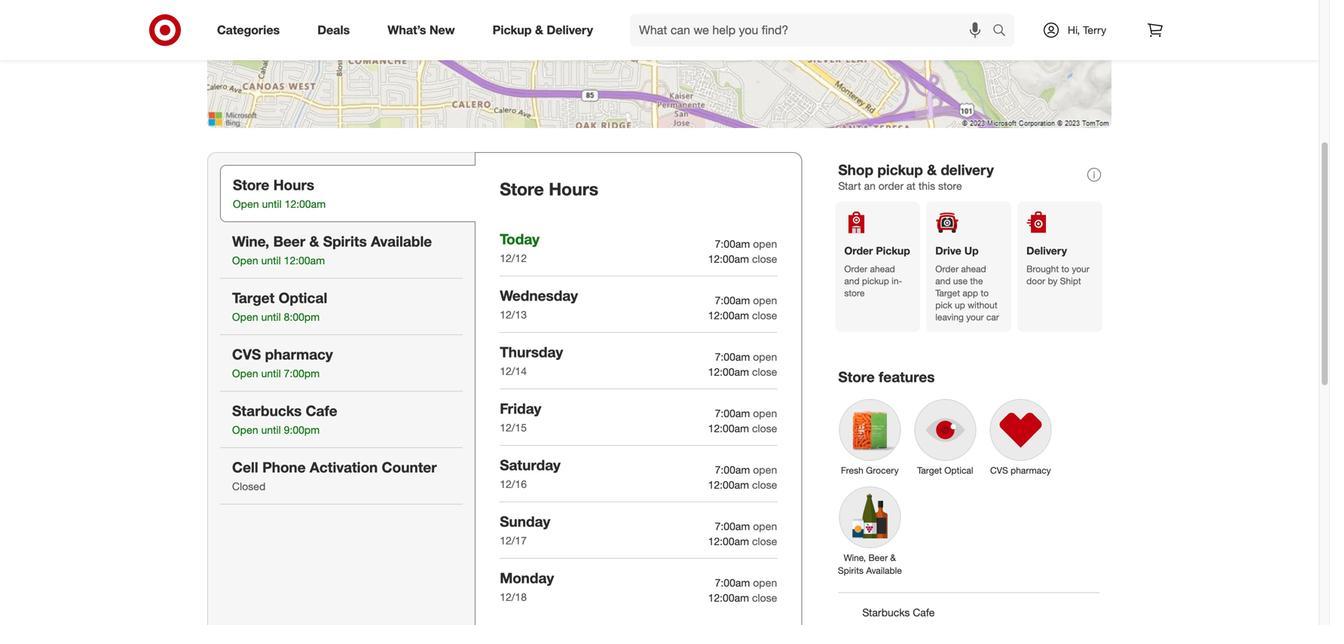 Task type: describe. For each thing, give the bounding box(es) containing it.
close for monday
[[752, 592, 778, 605]]

7:00am for today
[[715, 237, 750, 251]]

open for target optical
[[232, 311, 258, 324]]

closed
[[232, 480, 266, 494]]

open for store hours
[[233, 198, 259, 211]]

pick
[[936, 300, 953, 311]]

cvs for cvs pharmacy
[[991, 465, 1009, 476]]

ahead for up
[[962, 264, 987, 275]]

wednesday 12/13
[[500, 287, 578, 322]]

open for wednesday
[[753, 294, 778, 307]]

start
[[839, 179, 862, 193]]

what's new
[[388, 23, 455, 37]]

7:00am for thursday
[[715, 351, 750, 364]]

open inside wine, beer & spirits available open until 12:00am
[[232, 254, 258, 267]]

until for store
[[262, 198, 282, 211]]

deals
[[318, 23, 350, 37]]

starbucks cafe
[[863, 606, 935, 620]]

at
[[907, 179, 916, 193]]

cvs for cvs pharmacy open until 7:00pm
[[232, 346, 261, 363]]

until for cvs
[[261, 367, 281, 381]]

car
[[987, 312, 1000, 323]]

in-
[[892, 276, 903, 287]]

store capabilities with hours, vertical tabs tab list
[[207, 152, 476, 626]]

today
[[500, 231, 540, 248]]

cafe for starbucks cafe open until 9:00pm
[[306, 403, 338, 420]]

what's new link
[[375, 14, 474, 47]]

starbucks for starbucks cafe
[[863, 606, 910, 620]]

target optical open until 8:00pm
[[232, 290, 328, 324]]

your inside the drive up order ahead and use the target app to pick up without leaving your car
[[967, 312, 984, 323]]

12/18
[[500, 591, 527, 604]]

7:00am open 12:00am close for wednesday
[[708, 294, 778, 322]]

delivery
[[941, 161, 994, 179]]

12/17
[[500, 535, 527, 548]]

hours for store hours
[[549, 179, 599, 200]]

pharmacy for cvs pharmacy open until 7:00pm
[[265, 346, 333, 363]]

available for wine, beer & spirits available
[[867, 566, 902, 577]]

7:00am for monday
[[715, 577, 750, 590]]

hours for store hours open until 12:00am
[[273, 176, 314, 194]]

terry
[[1083, 23, 1107, 37]]

your inside delivery brought to your door by shipt
[[1072, 264, 1090, 275]]

7:00am open 12:00am close for saturday
[[708, 464, 778, 492]]

use
[[954, 276, 968, 287]]

close for today
[[752, 253, 778, 266]]

starbucks cafe open until 9:00pm
[[232, 403, 338, 437]]

store hours
[[500, 179, 599, 200]]

deals link
[[305, 14, 369, 47]]

drive up order ahead and use the target app to pick up without leaving your car
[[936, 244, 1000, 323]]

wednesday
[[500, 287, 578, 305]]

beer for wine, beer & spirits available
[[869, 553, 888, 564]]

leaving
[[936, 312, 964, 323]]

cell
[[232, 459, 258, 477]]

an
[[864, 179, 876, 193]]

pickup & delivery
[[493, 23, 593, 37]]

store inside order pickup order ahead and pickup in- store
[[845, 288, 865, 299]]

wine, for wine, beer & spirits available
[[844, 553, 866, 564]]

monday 12/18
[[500, 570, 554, 604]]

open for sunday
[[753, 520, 778, 533]]

until for starbucks
[[261, 424, 281, 437]]

fresh
[[841, 465, 864, 476]]

target optical link
[[908, 393, 983, 480]]

pickup inside "shop pickup & delivery start an order at this store"
[[878, 161, 923, 179]]

up
[[955, 300, 966, 311]]

shipt
[[1061, 276, 1082, 287]]

sunday
[[500, 513, 551, 531]]

0 vertical spatial pickup
[[493, 23, 532, 37]]

open for starbucks cafe
[[232, 424, 258, 437]]

friday
[[500, 400, 542, 418]]

9:00pm
[[284, 424, 320, 437]]

shop
[[839, 161, 874, 179]]

close for saturday
[[752, 479, 778, 492]]

12/12
[[500, 252, 527, 265]]

thursday 12/14
[[500, 344, 563, 378]]

grocery
[[866, 465, 899, 476]]

delivery inside delivery brought to your door by shipt
[[1027, 244, 1068, 258]]

wine, beer & spirits available link
[[833, 480, 908, 581]]

order
[[879, 179, 904, 193]]

up
[[965, 244, 979, 258]]

search button
[[986, 14, 1022, 50]]

store hours open until 12:00am
[[233, 176, 326, 211]]

pickup & delivery link
[[480, 14, 612, 47]]

7:00am for saturday
[[715, 464, 750, 477]]

12:00am for friday
[[708, 422, 749, 435]]

open for today
[[753, 237, 778, 251]]

delivery brought to your door by shipt
[[1027, 244, 1090, 287]]

8:00pm
[[284, 311, 320, 324]]

saturday
[[500, 457, 561, 474]]

open for cvs pharmacy
[[232, 367, 258, 381]]

12:00am for wednesday
[[708, 309, 749, 322]]

counter
[[382, 459, 437, 477]]

7:00pm
[[284, 367, 320, 381]]

cell phone activation counter closed
[[232, 459, 437, 494]]

friday 12/15
[[500, 400, 542, 435]]

fresh grocery
[[841, 465, 899, 476]]

by
[[1048, 276, 1058, 287]]

12/13
[[500, 308, 527, 322]]

activation
[[310, 459, 378, 477]]

the
[[971, 276, 983, 287]]

12:00am for thursday
[[708, 366, 749, 379]]

12/14
[[500, 365, 527, 378]]

7:00am open 12:00am close for friday
[[708, 407, 778, 435]]

12/15
[[500, 421, 527, 435]]

search
[[986, 24, 1022, 39]]

What can we help you find? suggestions appear below search field
[[630, 14, 997, 47]]

pharmacy for cvs pharmacy
[[1011, 465, 1052, 476]]

saturday 12/16
[[500, 457, 561, 491]]

store features
[[839, 369, 935, 386]]

12:00am for monday
[[708, 592, 749, 605]]

0 vertical spatial delivery
[[547, 23, 593, 37]]

monday
[[500, 570, 554, 587]]

ahead for pickup
[[870, 264, 896, 275]]



Task type: locate. For each thing, give the bounding box(es) containing it.
store inside "shop pickup & delivery start an order at this store"
[[939, 179, 963, 193]]

0 vertical spatial spirits
[[323, 233, 367, 250]]

target optical
[[918, 465, 974, 476]]

& inside "shop pickup & delivery start an order at this store"
[[927, 161, 937, 179]]

close
[[752, 253, 778, 266], [752, 309, 778, 322], [752, 366, 778, 379], [752, 422, 778, 435], [752, 479, 778, 492], [752, 535, 778, 548], [752, 592, 778, 605]]

open inside store hours open until 12:00am
[[233, 198, 259, 211]]

1 vertical spatial pharmacy
[[1011, 465, 1052, 476]]

0 vertical spatial store
[[939, 179, 963, 193]]

1 horizontal spatial hours
[[549, 179, 599, 200]]

0 horizontal spatial spirits
[[323, 233, 367, 250]]

without
[[968, 300, 998, 311]]

available for wine, beer & spirits available open until 12:00am
[[371, 233, 432, 250]]

ahead
[[870, 264, 896, 275], [962, 264, 987, 275]]

0 vertical spatial cafe
[[306, 403, 338, 420]]

1 vertical spatial beer
[[869, 553, 888, 564]]

what's
[[388, 23, 426, 37]]

0 horizontal spatial available
[[371, 233, 432, 250]]

store for store hours
[[500, 179, 544, 200]]

7:00am
[[715, 237, 750, 251], [715, 294, 750, 307], [715, 351, 750, 364], [715, 407, 750, 420], [715, 464, 750, 477], [715, 520, 750, 533], [715, 577, 750, 590]]

1 close from the top
[[752, 253, 778, 266]]

3 7:00am from the top
[[715, 351, 750, 364]]

7 7:00am open 12:00am close from the top
[[708, 577, 778, 605]]

1 horizontal spatial wine,
[[844, 553, 866, 564]]

4 open from the top
[[753, 407, 778, 420]]

phone
[[262, 459, 306, 477]]

0 vertical spatial pharmacy
[[265, 346, 333, 363]]

ahead inside the drive up order ahead and use the target app to pick up without leaving your car
[[962, 264, 987, 275]]

beer
[[273, 233, 306, 250], [869, 553, 888, 564]]

3 open from the top
[[753, 351, 778, 364]]

1 horizontal spatial beer
[[869, 553, 888, 564]]

open inside cvs pharmacy open until 7:00pm
[[232, 367, 258, 381]]

target right grocery
[[918, 465, 942, 476]]

thursday
[[500, 344, 563, 361]]

brought
[[1027, 264, 1059, 275]]

0 horizontal spatial beer
[[273, 233, 306, 250]]

to inside the drive up order ahead and use the target app to pick up without leaving your car
[[981, 288, 989, 299]]

& for wine, beer & spirits available open until 12:00am
[[309, 233, 319, 250]]

1 horizontal spatial pickup
[[876, 244, 911, 258]]

1 horizontal spatial store
[[500, 179, 544, 200]]

1 horizontal spatial to
[[1062, 264, 1070, 275]]

1 vertical spatial pickup
[[862, 276, 890, 287]]

1 vertical spatial delivery
[[1027, 244, 1068, 258]]

open inside target optical open until 8:00pm
[[232, 311, 258, 324]]

6 7:00am from the top
[[715, 520, 750, 533]]

new
[[430, 23, 455, 37]]

0 horizontal spatial pickup
[[493, 23, 532, 37]]

6 close from the top
[[752, 535, 778, 548]]

categories
[[217, 23, 280, 37]]

hours
[[273, 176, 314, 194], [549, 179, 599, 200]]

2 horizontal spatial store
[[839, 369, 875, 386]]

to up without
[[981, 288, 989, 299]]

0 horizontal spatial pharmacy
[[265, 346, 333, 363]]

6 open from the top
[[753, 520, 778, 533]]

optical left cvs pharmacy
[[945, 465, 974, 476]]

7:00am for friday
[[715, 407, 750, 420]]

1 horizontal spatial ahead
[[962, 264, 987, 275]]

7 7:00am from the top
[[715, 577, 750, 590]]

store
[[233, 176, 270, 194], [500, 179, 544, 200], [839, 369, 875, 386]]

to
[[1062, 264, 1070, 275], [981, 288, 989, 299]]

target up "pick"
[[936, 288, 961, 299]]

1 open from the top
[[753, 237, 778, 251]]

& inside wine, beer & spirits available open until 12:00am
[[309, 233, 319, 250]]

0 horizontal spatial ahead
[[870, 264, 896, 275]]

0 vertical spatial available
[[371, 233, 432, 250]]

2 open from the top
[[753, 294, 778, 307]]

1 horizontal spatial delivery
[[1027, 244, 1068, 258]]

and for drive
[[936, 276, 951, 287]]

shop pickup & delivery start an order at this store
[[839, 161, 994, 193]]

drive
[[936, 244, 962, 258]]

optical up 8:00pm
[[279, 290, 328, 307]]

starbucks
[[232, 403, 302, 420], [863, 606, 910, 620]]

pickup up order
[[878, 161, 923, 179]]

available inside "wine, beer & spirits available"
[[867, 566, 902, 577]]

0 horizontal spatial optical
[[279, 290, 328, 307]]

0 vertical spatial optical
[[279, 290, 328, 307]]

0 horizontal spatial hours
[[273, 176, 314, 194]]

1 7:00am open 12:00am close from the top
[[708, 237, 778, 266]]

target up cvs pharmacy open until 7:00pm
[[232, 290, 275, 307]]

3 7:00am open 12:00am close from the top
[[708, 351, 778, 379]]

door
[[1027, 276, 1046, 287]]

5 open from the top
[[753, 464, 778, 477]]

12:00am inside store hours open until 12:00am
[[285, 198, 326, 211]]

order
[[845, 244, 873, 258], [845, 264, 868, 275], [936, 264, 959, 275]]

open for monday
[[753, 577, 778, 590]]

7:00am open 12:00am close for monday
[[708, 577, 778, 605]]

categories link
[[204, 14, 299, 47]]

close for wednesday
[[752, 309, 778, 322]]

store inside store hours open until 12:00am
[[233, 176, 270, 194]]

close for thursday
[[752, 366, 778, 379]]

to up shipt
[[1062, 264, 1070, 275]]

optical for target optical open until 8:00pm
[[279, 290, 328, 307]]

cvs down target optical open until 8:00pm
[[232, 346, 261, 363]]

1 horizontal spatial spirits
[[838, 566, 864, 577]]

7:00am for sunday
[[715, 520, 750, 533]]

until inside store hours open until 12:00am
[[262, 198, 282, 211]]

order for order pickup
[[845, 264, 868, 275]]

12/16
[[500, 478, 527, 491]]

open
[[753, 237, 778, 251], [753, 294, 778, 307], [753, 351, 778, 364], [753, 407, 778, 420], [753, 464, 778, 477], [753, 520, 778, 533], [753, 577, 778, 590]]

features
[[879, 369, 935, 386]]

2 close from the top
[[752, 309, 778, 322]]

pharmacy inside cvs pharmacy open until 7:00pm
[[265, 346, 333, 363]]

1 vertical spatial cvs
[[991, 465, 1009, 476]]

hi, terry
[[1068, 23, 1107, 37]]

0 vertical spatial pickup
[[878, 161, 923, 179]]

1 and from the left
[[845, 276, 860, 287]]

starbucks down "wine, beer & spirits available"
[[863, 606, 910, 620]]

open
[[233, 198, 259, 211], [232, 254, 258, 267], [232, 311, 258, 324], [232, 367, 258, 381], [232, 424, 258, 437]]

0 horizontal spatial wine,
[[232, 233, 269, 250]]

& inside "wine, beer & spirits available"
[[891, 553, 896, 564]]

5 close from the top
[[752, 479, 778, 492]]

0 horizontal spatial starbucks
[[232, 403, 302, 420]]

&
[[535, 23, 544, 37], [927, 161, 937, 179], [309, 233, 319, 250], [891, 553, 896, 564]]

to inside delivery brought to your door by shipt
[[1062, 264, 1070, 275]]

wine, inside "wine, beer & spirits available"
[[844, 553, 866, 564]]

ahead up in-
[[870, 264, 896, 275]]

0 horizontal spatial cafe
[[306, 403, 338, 420]]

cvs inside cvs pharmacy open until 7:00pm
[[232, 346, 261, 363]]

12:00am for saturday
[[708, 479, 749, 492]]

open inside starbucks cafe open until 9:00pm
[[232, 424, 258, 437]]

close for sunday
[[752, 535, 778, 548]]

target inside target optical open until 8:00pm
[[232, 290, 275, 307]]

0 vertical spatial beer
[[273, 233, 306, 250]]

0 vertical spatial your
[[1072, 264, 1090, 275]]

open for saturday
[[753, 464, 778, 477]]

7:00am open 12:00am close for sunday
[[708, 520, 778, 548]]

1 vertical spatial wine,
[[844, 553, 866, 564]]

7 close from the top
[[752, 592, 778, 605]]

this
[[919, 179, 936, 193]]

spirits
[[323, 233, 367, 250], [838, 566, 864, 577]]

order pickup order ahead and pickup in- store
[[845, 244, 911, 299]]

today 12/12
[[500, 231, 540, 265]]

starbucks for starbucks cafe open until 9:00pm
[[232, 403, 302, 420]]

wine, beer & spirits available open until 12:00am
[[232, 233, 432, 267]]

0 horizontal spatial cvs
[[232, 346, 261, 363]]

1 vertical spatial available
[[867, 566, 902, 577]]

cvs pharmacy open until 7:00pm
[[232, 346, 333, 381]]

1 vertical spatial your
[[967, 312, 984, 323]]

until inside cvs pharmacy open until 7:00pm
[[261, 367, 281, 381]]

beer inside "wine, beer & spirits available"
[[869, 553, 888, 564]]

store for store features
[[839, 369, 875, 386]]

hours inside store hours open until 12:00am
[[273, 176, 314, 194]]

5 7:00am from the top
[[715, 464, 750, 477]]

spirits for wine, beer & spirits available open until 12:00am
[[323, 233, 367, 250]]

& for wine, beer & spirits available
[[891, 553, 896, 564]]

0 horizontal spatial your
[[967, 312, 984, 323]]

spirits inside wine, beer & spirits available open until 12:00am
[[323, 233, 367, 250]]

wine, for wine, beer & spirits available open until 12:00am
[[232, 233, 269, 250]]

and left the use
[[936, 276, 951, 287]]

pickup up in-
[[876, 244, 911, 258]]

1 vertical spatial to
[[981, 288, 989, 299]]

target for target optical open until 8:00pm
[[232, 290, 275, 307]]

7:00am open 12:00am close for thursday
[[708, 351, 778, 379]]

1 horizontal spatial your
[[1072, 264, 1090, 275]]

1 horizontal spatial starbucks
[[863, 606, 910, 620]]

cvs pharmacy
[[991, 465, 1052, 476]]

open for friday
[[753, 407, 778, 420]]

available
[[371, 233, 432, 250], [867, 566, 902, 577]]

spirits inside "wine, beer & spirits available"
[[838, 566, 864, 577]]

store for store hours open until 12:00am
[[233, 176, 270, 194]]

delivery
[[547, 23, 593, 37], [1027, 244, 1068, 258]]

pickup inside order pickup order ahead and pickup in- store
[[862, 276, 890, 287]]

until inside wine, beer & spirits available open until 12:00am
[[261, 254, 281, 267]]

and for order
[[845, 276, 860, 287]]

target inside the drive up order ahead and use the target app to pick up without leaving your car
[[936, 288, 961, 299]]

beer inside wine, beer & spirits available open until 12:00am
[[273, 233, 306, 250]]

cvs pharmacy link
[[983, 393, 1059, 480]]

0 vertical spatial wine,
[[232, 233, 269, 250]]

beer up starbucks cafe
[[869, 553, 888, 564]]

1 vertical spatial spirits
[[838, 566, 864, 577]]

1 vertical spatial starbucks
[[863, 606, 910, 620]]

pickup right new
[[493, 23, 532, 37]]

1 vertical spatial store
[[845, 288, 865, 299]]

7 open from the top
[[753, 577, 778, 590]]

0 horizontal spatial store
[[233, 176, 270, 194]]

1 vertical spatial pickup
[[876, 244, 911, 258]]

order for drive up
[[936, 264, 959, 275]]

0 vertical spatial cvs
[[232, 346, 261, 363]]

and inside order pickup order ahead and pickup in- store
[[845, 276, 860, 287]]

wine, up starbucks cafe
[[844, 553, 866, 564]]

12:00am for today
[[708, 253, 749, 266]]

ahead up the
[[962, 264, 987, 275]]

close for friday
[[752, 422, 778, 435]]

target
[[936, 288, 961, 299], [232, 290, 275, 307], [918, 465, 942, 476]]

your
[[1072, 264, 1090, 275], [967, 312, 984, 323]]

7:00am open 12:00am close
[[708, 237, 778, 266], [708, 294, 778, 322], [708, 351, 778, 379], [708, 407, 778, 435], [708, 464, 778, 492], [708, 520, 778, 548], [708, 577, 778, 605]]

12:00am
[[285, 198, 326, 211], [708, 253, 749, 266], [284, 254, 325, 267], [708, 309, 749, 322], [708, 366, 749, 379], [708, 422, 749, 435], [708, 479, 749, 492], [708, 535, 749, 548], [708, 592, 749, 605]]

cafe for starbucks cafe
[[913, 606, 935, 620]]

0 vertical spatial to
[[1062, 264, 1070, 275]]

and inside the drive up order ahead and use the target app to pick up without leaving your car
[[936, 276, 951, 287]]

target for target optical
[[918, 465, 942, 476]]

hi,
[[1068, 23, 1081, 37]]

1 horizontal spatial store
[[939, 179, 963, 193]]

and
[[845, 276, 860, 287], [936, 276, 951, 287]]

0 horizontal spatial to
[[981, 288, 989, 299]]

1 horizontal spatial and
[[936, 276, 951, 287]]

available inside wine, beer & spirits available open until 12:00am
[[371, 233, 432, 250]]

and left in-
[[845, 276, 860, 287]]

your up shipt
[[1072, 264, 1090, 275]]

your down without
[[967, 312, 984, 323]]

6 7:00am open 12:00am close from the top
[[708, 520, 778, 548]]

wine, down store hours open until 12:00am
[[232, 233, 269, 250]]

7:00am open 12:00am close for today
[[708, 237, 778, 266]]

12:00am for sunday
[[708, 535, 749, 548]]

sunday 12/17
[[500, 513, 551, 548]]

1 horizontal spatial pharmacy
[[1011, 465, 1052, 476]]

1 horizontal spatial optical
[[945, 465, 974, 476]]

4 7:00am from the top
[[715, 407, 750, 420]]

0 horizontal spatial store
[[845, 288, 865, 299]]

spirits for wine, beer & spirits available
[[838, 566, 864, 577]]

pickup inside order pickup order ahead and pickup in- store
[[876, 244, 911, 258]]

open for thursday
[[753, 351, 778, 364]]

1 vertical spatial optical
[[945, 465, 974, 476]]

4 7:00am open 12:00am close from the top
[[708, 407, 778, 435]]

pickup left in-
[[862, 276, 890, 287]]

starbucks up 9:00pm
[[232, 403, 302, 420]]

app
[[963, 288, 979, 299]]

& for shop pickup & delivery start an order at this store
[[927, 161, 937, 179]]

2 ahead from the left
[[962, 264, 987, 275]]

order inside the drive up order ahead and use the target app to pick up without leaving your car
[[936, 264, 959, 275]]

san jose south map image
[[207, 0, 1112, 128]]

1 7:00am from the top
[[715, 237, 750, 251]]

4 close from the top
[[752, 422, 778, 435]]

0 horizontal spatial and
[[845, 276, 860, 287]]

fresh grocery link
[[833, 393, 908, 480]]

starbucks inside starbucks cafe open until 9:00pm
[[232, 403, 302, 420]]

optical for target optical
[[945, 465, 974, 476]]

0 horizontal spatial delivery
[[547, 23, 593, 37]]

cvs right target optical
[[991, 465, 1009, 476]]

until inside starbucks cafe open until 9:00pm
[[261, 424, 281, 437]]

ahead inside order pickup order ahead and pickup in- store
[[870, 264, 896, 275]]

wine, inside wine, beer & spirits available open until 12:00am
[[232, 233, 269, 250]]

cafe inside starbucks cafe open until 9:00pm
[[306, 403, 338, 420]]

2 and from the left
[[936, 276, 951, 287]]

3 close from the top
[[752, 366, 778, 379]]

until inside target optical open until 8:00pm
[[261, 311, 281, 324]]

0 vertical spatial starbucks
[[232, 403, 302, 420]]

2 7:00am open 12:00am close from the top
[[708, 294, 778, 322]]

5 7:00am open 12:00am close from the top
[[708, 464, 778, 492]]

pickup
[[493, 23, 532, 37], [876, 244, 911, 258]]

7:00am for wednesday
[[715, 294, 750, 307]]

12:00am inside wine, beer & spirits available open until 12:00am
[[284, 254, 325, 267]]

1 horizontal spatial cafe
[[913, 606, 935, 620]]

wine,
[[232, 233, 269, 250], [844, 553, 866, 564]]

1 horizontal spatial cvs
[[991, 465, 1009, 476]]

2 7:00am from the top
[[715, 294, 750, 307]]

pharmacy
[[265, 346, 333, 363], [1011, 465, 1052, 476]]

1 horizontal spatial available
[[867, 566, 902, 577]]

wine, beer & spirits available
[[838, 553, 902, 577]]

beer down store hours open until 12:00am
[[273, 233, 306, 250]]

until for target
[[261, 311, 281, 324]]

optical
[[279, 290, 328, 307], [945, 465, 974, 476]]

beer for wine, beer & spirits available open until 12:00am
[[273, 233, 306, 250]]

1 vertical spatial cafe
[[913, 606, 935, 620]]

optical inside target optical open until 8:00pm
[[279, 290, 328, 307]]

1 ahead from the left
[[870, 264, 896, 275]]



Task type: vqa. For each thing, say whether or not it's contained in the screenshot.


